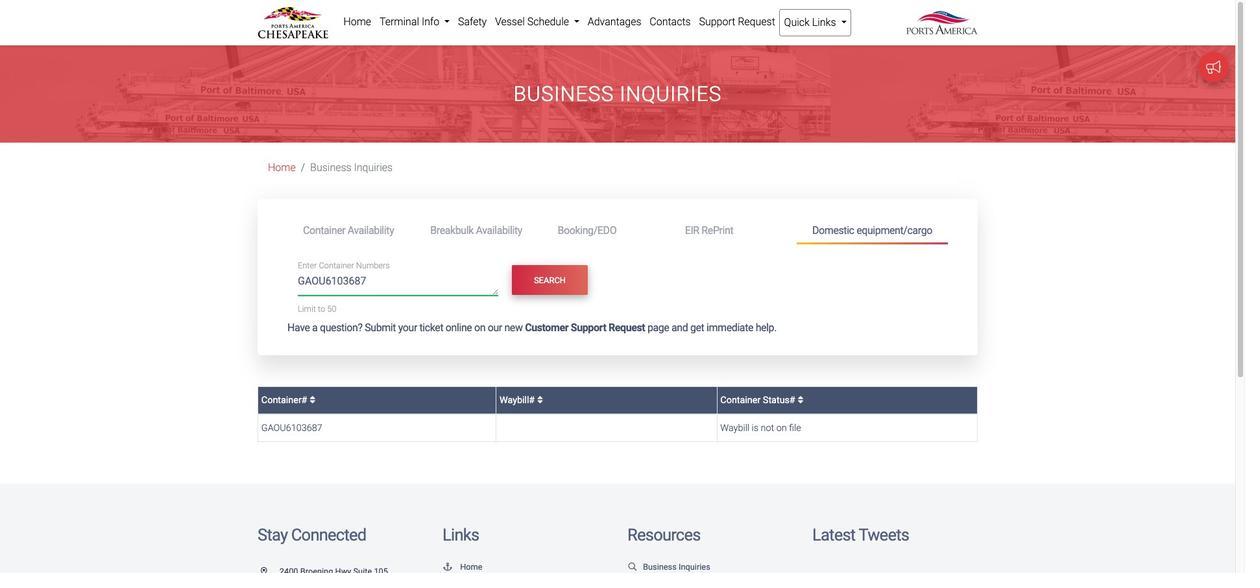 Task type: locate. For each thing, give the bounding box(es) containing it.
container up waybill
[[721, 395, 761, 406]]

home link
[[340, 9, 376, 35], [268, 162, 296, 174], [443, 563, 483, 573]]

1 horizontal spatial home link
[[340, 9, 376, 35]]

1 horizontal spatial availability
[[476, 224, 523, 237]]

0 horizontal spatial request
[[609, 322, 646, 334]]

1 horizontal spatial on
[[777, 423, 787, 434]]

on left our
[[475, 322, 486, 334]]

home for the topmost home 'link'
[[344, 16, 371, 28]]

container
[[303, 224, 346, 237], [319, 261, 354, 271], [721, 395, 761, 406]]

0 horizontal spatial links
[[443, 526, 479, 545]]

waybill is not on file
[[721, 423, 802, 434]]

waybill# link
[[500, 395, 543, 406]]

request left the quick at the right of the page
[[738, 16, 776, 28]]

1 vertical spatial home
[[268, 162, 296, 174]]

home inside 'link'
[[344, 16, 371, 28]]

container for container availability
[[303, 224, 346, 237]]

1 horizontal spatial request
[[738, 16, 776, 28]]

container# link
[[262, 395, 316, 406]]

0 vertical spatial business inquiries
[[514, 82, 722, 107]]

availability right breakbulk
[[476, 224, 523, 237]]

sort image
[[310, 396, 316, 405]]

search image
[[628, 564, 638, 573]]

breakbulk availability link
[[415, 219, 542, 243]]

availability for breakbulk availability
[[476, 224, 523, 237]]

container#
[[262, 395, 310, 406]]

help.
[[756, 322, 777, 334]]

request
[[738, 16, 776, 28], [609, 322, 646, 334]]

0 horizontal spatial sort image
[[538, 396, 543, 405]]

submit
[[365, 322, 396, 334]]

support
[[700, 16, 736, 28], [571, 322, 607, 334]]

limit
[[298, 304, 316, 314]]

0 horizontal spatial availability
[[348, 224, 394, 237]]

container for container status#
[[721, 395, 761, 406]]

0 horizontal spatial support
[[571, 322, 607, 334]]

get
[[691, 322, 705, 334]]

0 horizontal spatial home
[[268, 162, 296, 174]]

booking/edo link
[[542, 219, 670, 243]]

stay
[[258, 526, 288, 545]]

have
[[288, 322, 310, 334]]

have a question? submit your ticket online on our new customer support request page and get immediate help.
[[288, 322, 777, 334]]

terminal info
[[380, 16, 442, 28]]

safety
[[458, 16, 487, 28]]

domestic equipment/cargo link
[[797, 219, 949, 245]]

0 vertical spatial on
[[475, 322, 486, 334]]

availability
[[348, 224, 394, 237], [476, 224, 523, 237]]

support request link
[[695, 9, 780, 35]]

1 vertical spatial container
[[319, 261, 354, 271]]

2 vertical spatial home
[[460, 563, 483, 573]]

quick links link
[[780, 9, 852, 36]]

business inquiries link
[[628, 563, 711, 573]]

a
[[312, 322, 318, 334]]

availability up numbers
[[348, 224, 394, 237]]

breakbulk availability
[[431, 224, 523, 237]]

file
[[790, 423, 802, 434]]

resources
[[628, 526, 701, 545]]

links right the quick at the right of the page
[[813, 16, 837, 29]]

1 vertical spatial home link
[[268, 162, 296, 174]]

our
[[488, 322, 502, 334]]

inquiries
[[620, 82, 722, 107], [354, 162, 393, 174], [679, 563, 711, 573]]

immediate
[[707, 322, 754, 334]]

booking/edo
[[558, 224, 617, 237]]

enter container numbers
[[298, 261, 390, 271]]

1 sort image from the left
[[538, 396, 543, 405]]

status#
[[763, 395, 796, 406]]

numbers
[[356, 261, 390, 271]]

is
[[752, 423, 759, 434]]

0 vertical spatial container
[[303, 224, 346, 237]]

quick links
[[785, 16, 839, 29]]

request left page
[[609, 322, 646, 334]]

container status# link
[[721, 395, 804, 406]]

0 vertical spatial request
[[738, 16, 776, 28]]

advantages link
[[584, 9, 646, 35]]

reprint
[[702, 224, 734, 237]]

eir reprint
[[685, 224, 734, 237]]

0 horizontal spatial on
[[475, 322, 486, 334]]

container right enter at the top of the page
[[319, 261, 354, 271]]

breakbulk
[[431, 224, 474, 237]]

enter
[[298, 261, 317, 271]]

sort image inside container status# link
[[798, 396, 804, 405]]

latest tweets
[[813, 526, 910, 545]]

business inquiries
[[514, 82, 722, 107], [310, 162, 393, 174], [643, 563, 711, 573]]

1 availability from the left
[[348, 224, 394, 237]]

customer support request link
[[525, 322, 646, 334]]

2 vertical spatial business
[[643, 563, 677, 573]]

vessel schedule link
[[491, 9, 584, 35]]

0 vertical spatial business
[[514, 82, 614, 107]]

0 vertical spatial support
[[700, 16, 736, 28]]

home
[[344, 16, 371, 28], [268, 162, 296, 174], [460, 563, 483, 573]]

eir reprint link
[[670, 219, 797, 243]]

1 horizontal spatial home
[[344, 16, 371, 28]]

1 vertical spatial support
[[571, 322, 607, 334]]

2 vertical spatial inquiries
[[679, 563, 711, 573]]

connected
[[291, 526, 366, 545]]

1 horizontal spatial business
[[514, 82, 614, 107]]

1 horizontal spatial support
[[700, 16, 736, 28]]

1 horizontal spatial sort image
[[798, 396, 804, 405]]

Enter Container Numbers text field
[[298, 274, 498, 296]]

container up enter at the top of the page
[[303, 224, 346, 237]]

1 vertical spatial business
[[310, 162, 352, 174]]

search
[[534, 276, 566, 285]]

sort image inside waybill# link
[[538, 396, 543, 405]]

links up anchor "icon"
[[443, 526, 479, 545]]

0 horizontal spatial home link
[[268, 162, 296, 174]]

2 vertical spatial container
[[721, 395, 761, 406]]

support right contacts
[[700, 16, 736, 28]]

stay connected
[[258, 526, 366, 545]]

2 availability from the left
[[476, 224, 523, 237]]

container status#
[[721, 395, 798, 406]]

0 vertical spatial links
[[813, 16, 837, 29]]

2 horizontal spatial home link
[[443, 563, 483, 573]]

on
[[475, 322, 486, 334], [777, 423, 787, 434]]

sort image for container status#
[[798, 396, 804, 405]]

1 horizontal spatial links
[[813, 16, 837, 29]]

0 horizontal spatial business
[[310, 162, 352, 174]]

0 vertical spatial inquiries
[[620, 82, 722, 107]]

links
[[813, 16, 837, 29], [443, 526, 479, 545]]

contacts link
[[646, 9, 695, 35]]

business
[[514, 82, 614, 107], [310, 162, 352, 174], [643, 563, 677, 573]]

2 vertical spatial business inquiries
[[643, 563, 711, 573]]

latest
[[813, 526, 856, 545]]

on left "file" at the right bottom
[[777, 423, 787, 434]]

support right customer
[[571, 322, 607, 334]]

1 vertical spatial on
[[777, 423, 787, 434]]

request inside support request link
[[738, 16, 776, 28]]

0 vertical spatial home
[[344, 16, 371, 28]]

2 sort image from the left
[[798, 396, 804, 405]]

equipment/cargo
[[857, 224, 933, 237]]

sort image
[[538, 396, 543, 405], [798, 396, 804, 405]]



Task type: describe. For each thing, give the bounding box(es) containing it.
eir
[[685, 224, 700, 237]]

map marker alt image
[[261, 569, 278, 574]]

advantages
[[588, 16, 642, 28]]

1 vertical spatial request
[[609, 322, 646, 334]]

contacts
[[650, 16, 691, 28]]

new
[[505, 322, 523, 334]]

terminal
[[380, 16, 419, 28]]

page
[[648, 322, 670, 334]]

vessel
[[495, 16, 525, 28]]

tweets
[[859, 526, 910, 545]]

1 vertical spatial inquiries
[[354, 162, 393, 174]]

quick
[[785, 16, 810, 29]]

customer
[[525, 322, 569, 334]]

info
[[422, 16, 440, 28]]

your
[[398, 322, 417, 334]]

50
[[327, 304, 337, 314]]

sort image for waybill#
[[538, 396, 543, 405]]

waybill#
[[500, 395, 538, 406]]

2 horizontal spatial home
[[460, 563, 483, 573]]

domestic
[[813, 224, 855, 237]]

container availability link
[[288, 219, 415, 243]]

schedule
[[528, 16, 569, 28]]

search button
[[512, 266, 588, 296]]

online
[[446, 322, 472, 334]]

to
[[318, 304, 325, 314]]

support request
[[700, 16, 776, 28]]

1 vertical spatial links
[[443, 526, 479, 545]]

terminal info link
[[376, 9, 454, 35]]

not
[[761, 423, 775, 434]]

2 horizontal spatial business
[[643, 563, 677, 573]]

waybill
[[721, 423, 750, 434]]

limit to 50
[[298, 304, 337, 314]]

domestic equipment/cargo
[[813, 224, 933, 237]]

vessel schedule
[[495, 16, 572, 28]]

anchor image
[[443, 564, 453, 573]]

home for left home 'link'
[[268, 162, 296, 174]]

question?
[[320, 322, 363, 334]]

1 vertical spatial business inquiries
[[310, 162, 393, 174]]

safety link
[[454, 9, 491, 35]]

gaou6103687
[[262, 423, 322, 434]]

and
[[672, 322, 688, 334]]

links inside quick links link
[[813, 16, 837, 29]]

container availability
[[303, 224, 394, 237]]

2 vertical spatial home link
[[443, 563, 483, 573]]

0 vertical spatial home link
[[340, 9, 376, 35]]

availability for container availability
[[348, 224, 394, 237]]

ticket
[[420, 322, 444, 334]]



Task type: vqa. For each thing, say whether or not it's contained in the screenshot.
the bottommost in
no



